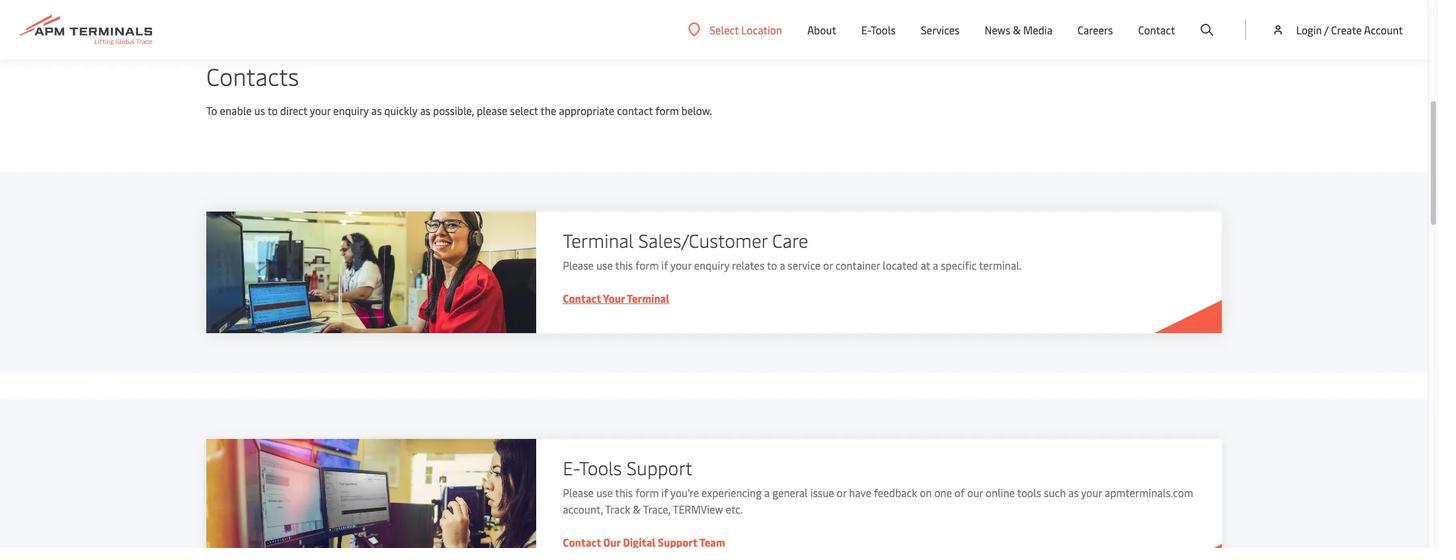 Task type: vqa. For each thing, say whether or not it's contained in the screenshot.
The Peru to the left
no



Task type: locate. For each thing, give the bounding box(es) containing it.
as right such
[[1069, 486, 1079, 500]]

news & media button
[[985, 0, 1053, 60]]

1 horizontal spatial tools
[[871, 22, 896, 37]]

please inside terminal sales/customer care please use this form if your enquiry relates to a service or container located at a specific terminal.
[[563, 258, 594, 273]]

to right relates
[[767, 258, 777, 273]]

apmterminals.com
[[1105, 486, 1194, 500]]

1 vertical spatial use
[[597, 486, 613, 500]]

terminal up your on the left
[[563, 228, 634, 253]]

enquiry
[[333, 103, 369, 118], [694, 258, 730, 273]]

appropriate
[[559, 103, 615, 118]]

tools inside e-tools support please use this form if you're experiencing a general issue or have feedback on one of our online tools such as your apmterminals.com account, track & trace, termview etc.
[[579, 455, 622, 480]]

0 vertical spatial use
[[597, 258, 613, 273]]

minute
[[655, 27, 689, 42]]

or
[[824, 258, 833, 273], [837, 486, 847, 500]]

to right us
[[268, 103, 278, 118]]

use up your on the left
[[597, 258, 613, 273]]

form inside e-tools support please use this form if you're experiencing a general issue or have feedback on one of our online tools such as your apmterminals.com account, track & trace, termview etc.
[[636, 486, 659, 500]]

2 horizontal spatial as
[[1069, 486, 1079, 500]]

1 vertical spatial this
[[615, 486, 633, 500]]

station.
[[516, 27, 553, 42]]

select location button
[[689, 22, 783, 37]]

enquiry down sales/customer
[[694, 258, 730, 273]]

0 horizontal spatial your
[[310, 103, 331, 118]]

1 please from the top
[[563, 258, 594, 273]]

1 vertical spatial e-
[[563, 455, 579, 480]]

walk
[[691, 27, 713, 42]]

& inside news & media popup button
[[1013, 22, 1021, 37]]

form up contact your terminal
[[636, 258, 659, 273]]

&
[[1013, 22, 1021, 37], [633, 502, 641, 517]]

2 this from the top
[[615, 486, 633, 500]]

1 vertical spatial form
[[636, 258, 659, 273]]

use inside e-tools support please use this form if you're experiencing a general issue or have feedback on one of our online tools such as your apmterminals.com account, track & trace, termview etc.
[[597, 486, 613, 500]]

1 horizontal spatial enquiry
[[694, 258, 730, 273]]

2 horizontal spatial to
[[767, 258, 777, 273]]

contacts
[[206, 60, 299, 92]]

the right select
[[541, 103, 557, 118]]

1 vertical spatial or
[[837, 486, 847, 500]]

& right news
[[1013, 22, 1021, 37]]

1 vertical spatial tools
[[579, 455, 622, 480]]

0 vertical spatial enquiry
[[333, 103, 369, 118]]

contact
[[563, 291, 601, 306]]

e-tools
[[862, 22, 896, 37]]

if inside e-tools support please use this form if you're experiencing a general issue or have feedback on one of our online tools such as your apmterminals.com account, track & trace, termview etc.
[[662, 486, 668, 500]]

this
[[615, 258, 633, 273], [615, 486, 633, 500]]

form for tools
[[636, 486, 659, 500]]

1 vertical spatial your
[[671, 258, 692, 273]]

is
[[629, 27, 636, 42]]

form for sales/customer
[[636, 258, 659, 273]]

enquiry left quickly
[[333, 103, 369, 118]]

1 horizontal spatial the
[[742, 27, 758, 42]]

use for tools
[[597, 486, 613, 500]]

1 horizontal spatial your
[[671, 258, 692, 273]]

1 this from the top
[[615, 258, 633, 273]]

this for sales/customer
[[615, 258, 633, 273]]

0 vertical spatial e-
[[862, 22, 871, 37]]

if for tools
[[662, 486, 668, 500]]

please
[[563, 258, 594, 273], [563, 486, 594, 500]]

such
[[1044, 486, 1066, 500]]

2 horizontal spatial your
[[1082, 486, 1103, 500]]

if down sales/customer
[[662, 258, 668, 273]]

0 vertical spatial the
[[742, 27, 758, 42]]

form up trace,
[[636, 486, 659, 500]]

as right quickly
[[420, 103, 431, 118]]

one
[[935, 486, 953, 500]]

please for e-
[[563, 486, 594, 500]]

1 horizontal spatial &
[[1013, 22, 1021, 37]]

1 vertical spatial please
[[563, 486, 594, 500]]

form inside terminal sales/customer care please use this form if your enquiry relates to a service or container located at a specific terminal.
[[636, 258, 659, 273]]

2 vertical spatial to
[[767, 258, 777, 273]]

e-tools button
[[862, 0, 896, 60]]

terminals
[[580, 27, 626, 42]]

a
[[639, 27, 644, 42], [780, 258, 786, 273], [933, 258, 939, 273], [765, 486, 770, 500]]

your right direct
[[310, 103, 331, 118]]

the
[[742, 27, 758, 42], [541, 103, 557, 118]]

terminal
[[563, 228, 634, 253], [627, 291, 670, 306]]

tools
[[1018, 486, 1042, 500]]

2 please from the top
[[563, 486, 594, 500]]

0 horizontal spatial tools
[[579, 455, 622, 480]]

station.
[[760, 27, 796, 42]]

1 vertical spatial the
[[541, 103, 557, 118]]

or left have
[[837, 486, 847, 500]]

tools left the services in the right top of the page
[[871, 22, 896, 37]]

please for terminal
[[563, 258, 594, 273]]

about button
[[808, 0, 837, 60]]

termview
[[673, 502, 723, 517]]

use inside terminal sales/customer care please use this form if your enquiry relates to a service or container located at a specific terminal.
[[597, 258, 613, 273]]

0 vertical spatial if
[[662, 258, 668, 273]]

form
[[656, 103, 679, 118], [636, 258, 659, 273], [636, 486, 659, 500]]

media
[[1024, 22, 1053, 37]]

tools inside e-tools popup button
[[871, 22, 896, 37]]

please inside e-tools support please use this form if you're experiencing a general issue or have feedback on one of our online tools such as your apmterminals.com account, track & trace, termview etc.
[[563, 486, 594, 500]]

to
[[414, 27, 424, 42], [268, 103, 278, 118], [767, 258, 777, 273]]

tools up track on the left of the page
[[579, 455, 622, 480]]

apm
[[555, 27, 578, 42]]

please up contact
[[563, 258, 594, 273]]

login / create account
[[1297, 22, 1404, 37]]

tools
[[871, 22, 896, 37], [579, 455, 622, 480]]

1 vertical spatial if
[[662, 486, 668, 500]]

e- inside popup button
[[862, 22, 871, 37]]

use up track on the left of the page
[[597, 486, 613, 500]]

if up trace,
[[662, 486, 668, 500]]

terminal right your on the left
[[627, 291, 670, 306]]

service
[[788, 258, 821, 273]]

use
[[597, 258, 613, 273], [597, 486, 613, 500]]

as
[[371, 103, 382, 118], [420, 103, 431, 118], [1069, 486, 1079, 500]]

your right such
[[1082, 486, 1103, 500]]

0 vertical spatial please
[[563, 258, 594, 273]]

0 horizontal spatial or
[[824, 258, 833, 273]]

this inside terminal sales/customer care please use this form if your enquiry relates to a service or container located at a specific terminal.
[[615, 258, 633, 273]]

0 horizontal spatial e-
[[563, 455, 579, 480]]

2 if from the top
[[662, 486, 668, 500]]

have
[[850, 486, 872, 500]]

1 vertical spatial enquiry
[[694, 258, 730, 273]]

issue
[[811, 486, 835, 500]]

terminal inside terminal sales/customer care please use this form if your enquiry relates to a service or container located at a specific terminal.
[[563, 228, 634, 253]]

a left service at the top of the page
[[780, 258, 786, 273]]

this inside e-tools support please use this form if you're experiencing a general issue or have feedback on one of our online tools such as your apmterminals.com account, track & trace, termview etc.
[[615, 486, 633, 500]]

please up account,
[[563, 486, 594, 500]]

0 vertical spatial this
[[615, 258, 633, 273]]

2 use from the top
[[597, 486, 613, 500]]

0 vertical spatial tools
[[871, 22, 896, 37]]

0 vertical spatial or
[[824, 258, 833, 273]]

0 vertical spatial terminal
[[563, 228, 634, 253]]

a left general
[[765, 486, 770, 500]]

to inside terminal sales/customer care please use this form if your enquiry relates to a service or container located at a specific terminal.
[[767, 258, 777, 273]]

1 vertical spatial to
[[268, 103, 278, 118]]

account
[[1365, 22, 1404, 37]]

if
[[662, 258, 668, 273], [662, 486, 668, 500]]

or right service at the top of the page
[[824, 258, 833, 273]]

2 vertical spatial form
[[636, 486, 659, 500]]

0 horizontal spatial enquiry
[[333, 103, 369, 118]]

your down sales/customer
[[671, 258, 692, 273]]

0 horizontal spatial &
[[633, 502, 641, 517]]

e- inside e-tools support please use this form if you're experiencing a general issue or have feedback on one of our online tools such as your apmterminals.com account, track & trace, termview etc.
[[563, 455, 579, 480]]

specific
[[941, 258, 977, 273]]

possible,
[[433, 103, 474, 118]]

the right from
[[742, 27, 758, 42]]

to left the
[[414, 27, 424, 42]]

e-
[[862, 22, 871, 37], [563, 455, 579, 480]]

your inside e-tools support please use this form if you're experiencing a general issue or have feedback on one of our online tools such as your apmterminals.com account, track & trace, termview etc.
[[1082, 486, 1103, 500]]

form left below.
[[656, 103, 679, 118]]

news & media
[[985, 22, 1053, 37]]

use for sales/customer
[[597, 258, 613, 273]]

a left 5
[[639, 27, 644, 42]]

located
[[883, 258, 919, 273]]

a inside e-tools support please use this form if you're experiencing a general issue or have feedback on one of our online tools such as your apmterminals.com account, track & trace, termview etc.
[[765, 486, 770, 500]]

this up contact your terminal
[[615, 258, 633, 273]]

at
[[921, 258, 931, 273]]

contact
[[617, 103, 653, 118]]

this up track on the left of the page
[[615, 486, 633, 500]]

e- for e-tools
[[862, 22, 871, 37]]

online
[[986, 486, 1015, 500]]

1 horizontal spatial to
[[414, 27, 424, 42]]

1 use from the top
[[597, 258, 613, 273]]

of
[[955, 486, 965, 500]]

e- up account,
[[563, 455, 579, 480]]

0 horizontal spatial to
[[268, 103, 278, 118]]

& right track on the left of the page
[[633, 502, 641, 517]]

2 vertical spatial your
[[1082, 486, 1103, 500]]

0 vertical spatial &
[[1013, 22, 1021, 37]]

your
[[310, 103, 331, 118], [671, 258, 692, 273], [1082, 486, 1103, 500]]

as left quickly
[[371, 103, 382, 118]]

& inside e-tools support please use this form if you're experiencing a general issue or have feedback on one of our online tools such as your apmterminals.com account, track & trace, termview etc.
[[633, 502, 641, 517]]

1 if from the top
[[662, 258, 668, 273]]

0 horizontal spatial the
[[541, 103, 557, 118]]

if inside terminal sales/customer care please use this form if your enquiry relates to a service or container located at a specific terminal.
[[662, 258, 668, 273]]

tools for e-tools
[[871, 22, 896, 37]]

or inside e-tools support please use this form if you're experiencing a general issue or have feedback on one of our online tools such as your apmterminals.com account, track & trace, termview etc.
[[837, 486, 847, 500]]

etc.
[[726, 502, 743, 517]]

e- right about
[[862, 22, 871, 37]]

1 vertical spatial &
[[633, 502, 641, 517]]

1 horizontal spatial e-
[[862, 22, 871, 37]]

1 horizontal spatial or
[[837, 486, 847, 500]]



Task type: describe. For each thing, give the bounding box(es) containing it.
contact your terminal
[[563, 291, 670, 306]]

sales/customer
[[639, 228, 768, 253]]

care
[[773, 228, 809, 253]]

or inside terminal sales/customer care please use this form if your enquiry relates to a service or container located at a specific terminal.
[[824, 258, 833, 273]]

your inside terminal sales/customer care please use this form if your enquiry relates to a service or container located at a specific terminal.
[[671, 258, 692, 273]]

experiencing
[[702, 486, 762, 500]]

account,
[[563, 502, 603, 517]]

the for from
[[742, 27, 758, 42]]

relates
[[732, 258, 765, 273]]

enquiry inside terminal sales/customer care please use this form if your enquiry relates to a service or container located at a specific terminal.
[[694, 258, 730, 273]]

support
[[627, 455, 693, 480]]

services
[[921, 22, 960, 37]]

the for select
[[541, 103, 557, 118]]

general
[[773, 486, 808, 500]]

1 horizontal spatial as
[[420, 103, 431, 118]]

to the hague central station. apm terminals is a 5 minute walk from the station.
[[414, 27, 798, 42]]

as inside e-tools support please use this form if you're experiencing a general issue or have feedback on one of our online tools such as your apmterminals.com account, track & trace, termview etc.
[[1069, 486, 1079, 500]]

container
[[836, 258, 881, 273]]

220816 apm terminals digital solutions image
[[206, 439, 537, 548]]

the
[[427, 27, 444, 42]]

if for sales/customer
[[662, 258, 668, 273]]

a right at
[[933, 258, 939, 273]]

select
[[510, 103, 538, 118]]

our
[[968, 486, 984, 500]]

central
[[480, 27, 514, 42]]

e-tools support please use this form if you're experiencing a general issue or have feedback on one of our online tools such as your apmterminals.com account, track & trace, termview etc.
[[563, 455, 1194, 517]]

you're
[[671, 486, 699, 500]]

from
[[716, 27, 739, 42]]

1 vertical spatial terminal
[[627, 291, 670, 306]]

terminal sales/customer care please use this form if your enquiry relates to a service or container located at a specific terminal.
[[563, 228, 1022, 273]]

0 horizontal spatial as
[[371, 103, 382, 118]]

to enable us to direct your enquiry as quickly as possible, please select the appropriate contact form below.
[[206, 103, 713, 118]]

feedback
[[874, 486, 918, 500]]

quickly
[[384, 103, 418, 118]]

please
[[477, 103, 508, 118]]

tools for e-tools support please use this form if you're experiencing a general issue or have feedback on one of our online tools such as your apmterminals.com account, track & trace, termview etc.
[[579, 455, 622, 480]]

select
[[710, 22, 739, 37]]

on
[[920, 486, 932, 500]]

news
[[985, 22, 1011, 37]]

enable
[[220, 103, 252, 118]]

direct
[[280, 103, 308, 118]]

track
[[606, 502, 631, 517]]

to
[[206, 103, 217, 118]]

e- for e-tools support please use this form if you're experiencing a general issue or have feedback on one of our online tools such as your apmterminals.com account, track & trace, termview etc.
[[563, 455, 579, 480]]

0 vertical spatial form
[[656, 103, 679, 118]]

0 vertical spatial to
[[414, 27, 424, 42]]

login / create account link
[[1272, 0, 1404, 60]]

terminal.
[[980, 258, 1022, 273]]

login
[[1297, 22, 1323, 37]]

apm stock global 500 image
[[206, 212, 537, 333]]

hague
[[447, 27, 477, 42]]

select location
[[710, 22, 783, 37]]

trace,
[[643, 502, 671, 517]]

us
[[254, 103, 265, 118]]

below.
[[682, 103, 713, 118]]

5
[[647, 27, 653, 42]]

this for tools
[[615, 486, 633, 500]]

about
[[808, 22, 837, 37]]

your
[[603, 291, 625, 306]]

0 vertical spatial your
[[310, 103, 331, 118]]

location
[[742, 22, 783, 37]]

create
[[1332, 22, 1363, 37]]

services button
[[921, 0, 960, 60]]

/
[[1325, 22, 1329, 37]]



